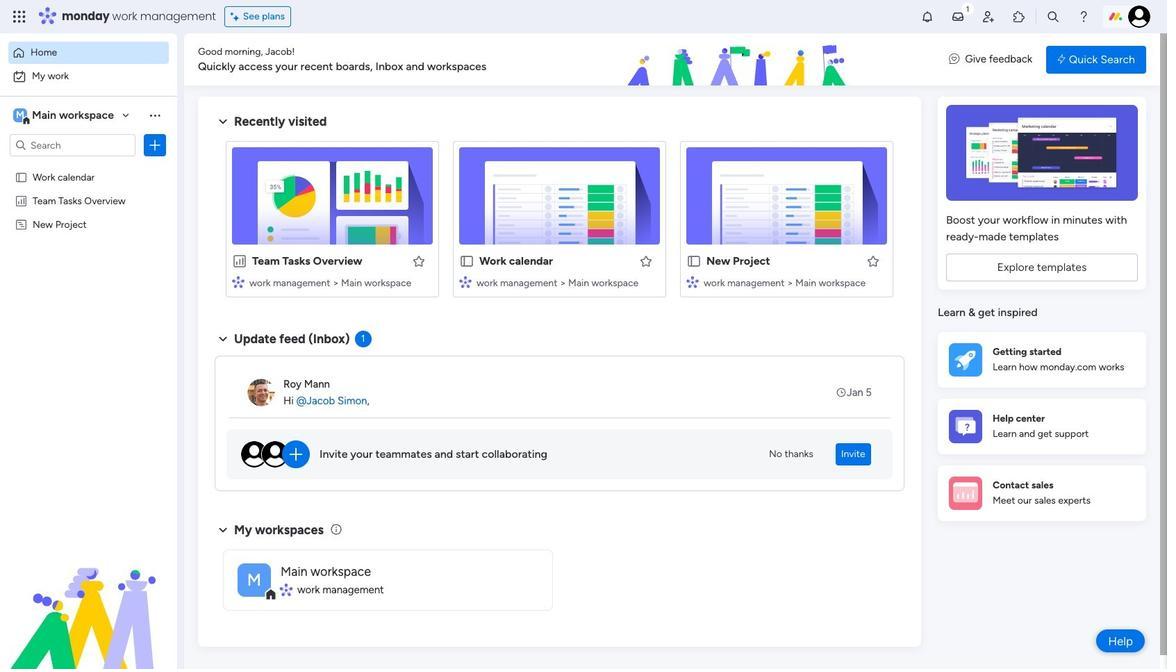 Task type: describe. For each thing, give the bounding box(es) containing it.
lottie animation image for lottie animation element to the left
[[0, 529, 177, 669]]

invite members image
[[982, 10, 996, 24]]

jacob simon image
[[1129, 6, 1151, 28]]

0 horizontal spatial lottie animation element
[[0, 529, 177, 669]]

1 vertical spatial public dashboard image
[[232, 254, 247, 269]]

add to favorites image for 2nd public board icon from right
[[639, 254, 653, 268]]

add to favorites image
[[867, 254, 881, 268]]

0 vertical spatial lottie animation element
[[545, 33, 936, 86]]

1 image
[[962, 1, 974, 16]]

add to favorites image for bottommost public dashboard icon
[[412, 254, 426, 268]]

search everything image
[[1047, 10, 1061, 24]]

workspace options image
[[148, 108, 162, 122]]

roy mann image
[[247, 379, 275, 407]]

v2 bolt switch image
[[1058, 52, 1066, 67]]

2 public board image from the left
[[687, 254, 702, 269]]

public board image
[[15, 170, 28, 183]]

workspace image
[[238, 563, 271, 597]]

help image
[[1077, 10, 1091, 24]]

close update feed (inbox) image
[[215, 331, 231, 348]]

update feed image
[[951, 10, 965, 24]]

contact sales element
[[938, 465, 1147, 521]]

0 vertical spatial option
[[8, 42, 169, 64]]

options image
[[148, 138, 162, 152]]

workspace image
[[13, 108, 27, 123]]

templates image image
[[951, 105, 1134, 201]]

Search in workspace field
[[29, 137, 116, 153]]

monday marketplace image
[[1013, 10, 1027, 24]]

quick search results list box
[[215, 130, 905, 314]]



Task type: vqa. For each thing, say whether or not it's contained in the screenshot.
second column header from the left
no



Task type: locate. For each thing, give the bounding box(es) containing it.
notifications image
[[921, 10, 935, 24]]

1 public board image from the left
[[459, 254, 475, 269]]

v2 user feedback image
[[950, 52, 960, 67]]

add to favorites image
[[412, 254, 426, 268], [639, 254, 653, 268]]

getting started element
[[938, 332, 1147, 387]]

option
[[8, 42, 169, 64], [8, 65, 169, 88], [0, 164, 177, 167]]

public dashboard image
[[15, 194, 28, 207], [232, 254, 247, 269]]

lottie animation image for the topmost lottie animation element
[[545, 33, 936, 86]]

select product image
[[13, 10, 26, 24]]

1 add to favorites image from the left
[[412, 254, 426, 268]]

0 vertical spatial public dashboard image
[[15, 194, 28, 207]]

lottie animation image
[[545, 33, 936, 86], [0, 529, 177, 669]]

0 horizontal spatial public dashboard image
[[15, 194, 28, 207]]

1 vertical spatial option
[[8, 65, 169, 88]]

0 horizontal spatial lottie animation image
[[0, 529, 177, 669]]

help center element
[[938, 399, 1147, 454]]

0 vertical spatial lottie animation image
[[545, 33, 936, 86]]

2 add to favorites image from the left
[[639, 254, 653, 268]]

1 horizontal spatial lottie animation image
[[545, 33, 936, 86]]

workspace selection element
[[13, 107, 116, 125]]

0 horizontal spatial public board image
[[459, 254, 475, 269]]

1 horizontal spatial add to favorites image
[[639, 254, 653, 268]]

1 horizontal spatial public dashboard image
[[232, 254, 247, 269]]

1 vertical spatial lottie animation element
[[0, 529, 177, 669]]

close recently visited image
[[215, 113, 231, 130]]

close my workspaces image
[[215, 522, 231, 538]]

0 horizontal spatial add to favorites image
[[412, 254, 426, 268]]

1 horizontal spatial public board image
[[687, 254, 702, 269]]

2 vertical spatial option
[[0, 164, 177, 167]]

1 element
[[355, 331, 372, 348]]

1 vertical spatial lottie animation image
[[0, 529, 177, 669]]

public board image
[[459, 254, 475, 269], [687, 254, 702, 269]]

see plans image
[[231, 9, 243, 24]]

list box
[[0, 162, 177, 424]]

1 horizontal spatial lottie animation element
[[545, 33, 936, 86]]

lottie animation element
[[545, 33, 936, 86], [0, 529, 177, 669]]



